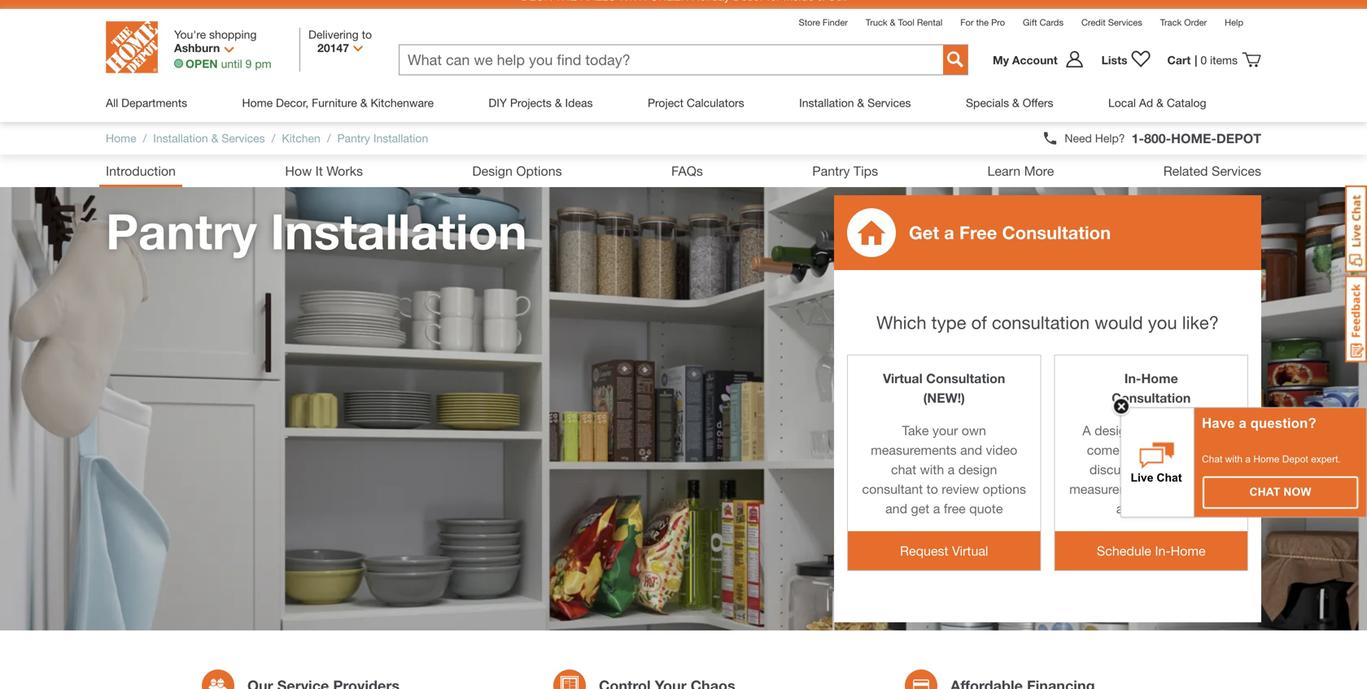 Task type: describe. For each thing, give the bounding box(es) containing it.
all departments
[[106, 96, 187, 109]]

furniture
[[312, 96, 357, 109]]

for the pro link
[[960, 17, 1005, 28]]

own
[[962, 423, 986, 438]]

how it works
[[285, 163, 363, 179]]

open until 9 pm
[[186, 57, 271, 70]]

tips
[[854, 163, 878, 179]]

(new!)
[[923, 390, 965, 406]]

question?
[[1250, 415, 1317, 431]]

order
[[1184, 17, 1207, 28]]

1 horizontal spatial installation & services link
[[799, 84, 911, 122]]

consultant inside take your own measurements and video chat with a design consultant to review options and get a free quote
[[862, 481, 923, 497]]

you inside a design consultant will come to your home to discuss options, take measurements and give you a free quote
[[1212, 481, 1233, 497]]

chat
[[891, 462, 916, 477]]

design inside a design consultant will come to your home to discuss options, take measurements and give you a free quote
[[1095, 423, 1133, 438]]

0
[[1201, 53, 1207, 67]]

related
[[1163, 163, 1208, 179]]

local
[[1108, 96, 1136, 109]]

delivering to
[[308, 28, 372, 41]]

need help? 1-800-home-depot
[[1065, 131, 1261, 146]]

lists link
[[1093, 50, 1159, 70]]

installation down departments at left top
[[153, 131, 208, 145]]

get
[[909, 222, 939, 243]]

0 vertical spatial you
[[1148, 312, 1177, 333]]

1 / from the left
[[143, 131, 147, 145]]

20147
[[317, 41, 349, 55]]

like?
[[1182, 312, 1219, 333]]

home left depot
[[1254, 453, 1280, 464]]

pantry for pantry tips
[[812, 163, 850, 179]]

departments
[[121, 96, 187, 109]]

projects
[[510, 96, 552, 109]]

which
[[876, 312, 927, 333]]

to right delivering
[[362, 28, 372, 41]]

kitchen
[[282, 131, 320, 145]]

home down all
[[106, 131, 136, 145]]

installation up pantry tips
[[799, 96, 854, 109]]

home / installation & services / kitchen / pantry installation
[[106, 131, 428, 145]]

discuss
[[1090, 462, 1134, 477]]

get a free consultation
[[909, 222, 1111, 243]]

type
[[932, 312, 966, 333]]

my account link
[[993, 50, 1093, 70]]

decor,
[[276, 96, 309, 109]]

design
[[472, 163, 513, 179]]

chat now
[[1250, 486, 1311, 498]]

items
[[1210, 53, 1238, 67]]

consultation inside "virtual consultation (new!)"
[[926, 371, 1005, 386]]

chat now link
[[1204, 477, 1357, 508]]

kitchen link
[[282, 131, 320, 145]]

store finder
[[799, 17, 848, 28]]

the home depot image
[[106, 21, 158, 73]]

& inside "link"
[[1156, 96, 1164, 109]]

kitchenware
[[371, 96, 434, 109]]

in- inside in-home consultation
[[1124, 371, 1141, 386]]

virtual inside request virtual button
[[952, 543, 988, 559]]

offers
[[1023, 96, 1053, 109]]

depot
[[1217, 131, 1261, 146]]

credit services
[[1081, 17, 1142, 28]]

tool
[[898, 17, 915, 28]]

2 vertical spatial consultation
[[1112, 390, 1191, 406]]

free
[[959, 222, 997, 243]]

have
[[1202, 415, 1235, 431]]

live chat image
[[1345, 186, 1367, 273]]

calculators
[[687, 96, 744, 109]]

free for review
[[944, 501, 966, 516]]

services right the credit
[[1108, 17, 1142, 28]]

come
[[1087, 442, 1120, 458]]

give
[[1184, 481, 1208, 497]]

cart
[[1167, 53, 1191, 67]]

take
[[902, 423, 929, 438]]

installation down the works
[[270, 202, 527, 260]]

ashburn
[[174, 41, 220, 55]]

free for measurements
[[1127, 501, 1149, 516]]

pantry for pantry installation
[[106, 202, 257, 260]]

expert.
[[1311, 453, 1341, 464]]

services up tips
[[868, 96, 911, 109]]

need
[[1065, 131, 1092, 145]]

to inside take your own measurements and video chat with a design consultant to review options and get a free quote
[[927, 481, 938, 497]]

your inside take your own measurements and video chat with a design consultant to review options and get a free quote
[[933, 423, 958, 438]]

account
[[1012, 53, 1058, 67]]

the home depot logo link
[[106, 21, 158, 76]]

project calculators link
[[648, 84, 744, 122]]

1-
[[1132, 131, 1144, 146]]

learn
[[988, 163, 1021, 179]]

0 items
[[1201, 53, 1238, 67]]

pantry installation
[[106, 202, 527, 260]]

options
[[983, 481, 1026, 497]]

project calculators
[[648, 96, 744, 109]]

schedule in-home
[[1097, 543, 1206, 559]]

request
[[900, 543, 949, 559]]

9
[[245, 57, 252, 70]]

all
[[106, 96, 118, 109]]

quote for and
[[1153, 501, 1186, 516]]

options,
[[1138, 462, 1185, 477]]

of
[[971, 312, 987, 333]]

design options
[[472, 163, 562, 179]]

will
[[1201, 423, 1220, 438]]

home inside button
[[1171, 543, 1206, 559]]

take your own measurements and video chat with a design consultant to review options and get a free quote
[[862, 423, 1026, 516]]

& left tool
[[890, 17, 896, 28]]

home inside in-home consultation
[[1141, 371, 1178, 386]]



Task type: vqa. For each thing, say whether or not it's contained in the screenshot.
leftmost the you
yes



Task type: locate. For each thing, give the bounding box(es) containing it.
1 horizontal spatial pantry
[[337, 131, 370, 145]]

design inside take your own measurements and video chat with a design consultant to review options and get a free quote
[[958, 462, 997, 477]]

2 free from the left
[[1127, 501, 1149, 516]]

measurements down discuss
[[1069, 481, 1155, 497]]

1 free from the left
[[944, 501, 966, 516]]

my
[[993, 53, 1009, 67]]

1 vertical spatial your
[[1138, 442, 1164, 458]]

consultation up '(new!)'
[[926, 371, 1005, 386]]

the
[[976, 17, 989, 28]]

1 horizontal spatial /
[[272, 131, 275, 145]]

design up 'come'
[[1095, 423, 1133, 438]]

faqs
[[671, 163, 703, 179]]

consultant down the chat
[[862, 481, 923, 497]]

3 / from the left
[[327, 131, 331, 145]]

diy projects & ideas link
[[489, 84, 593, 122]]

a inside a design consultant will come to your home to discuss options, take measurements and give you a free quote
[[1116, 501, 1123, 516]]

catalog
[[1167, 96, 1206, 109]]

feedback link image
[[1345, 275, 1367, 363]]

consultation down more
[[1002, 222, 1111, 243]]

design
[[1095, 423, 1133, 438], [958, 462, 997, 477]]

1 horizontal spatial with
[[1225, 453, 1243, 464]]

help?
[[1095, 131, 1125, 145]]

to right 'come'
[[1123, 442, 1135, 458]]

take
[[1188, 462, 1213, 477]]

1 vertical spatial consultant
[[862, 481, 923, 497]]

1 horizontal spatial virtual
[[952, 543, 988, 559]]

store
[[799, 17, 820, 28]]

to down will
[[1204, 442, 1216, 458]]

0 horizontal spatial design
[[958, 462, 997, 477]]

with right chat
[[1225, 453, 1243, 464]]

measurements inside take your own measurements and video chat with a design consultant to review options and get a free quote
[[871, 442, 957, 458]]

track order
[[1160, 17, 1207, 28]]

free up schedule in-home
[[1127, 501, 1149, 516]]

my account
[[993, 53, 1058, 67]]

lists
[[1102, 53, 1128, 67]]

1 vertical spatial consultation
[[926, 371, 1005, 386]]

chat
[[1202, 453, 1223, 464]]

0 vertical spatial consultation
[[1002, 222, 1111, 243]]

2 vertical spatial and
[[885, 501, 907, 516]]

truck
[[866, 17, 888, 28]]

installation & services link down departments at left top
[[153, 131, 265, 145]]

home down would
[[1141, 371, 1178, 386]]

0 horizontal spatial in-
[[1124, 371, 1141, 386]]

1 horizontal spatial measurements
[[1069, 481, 1155, 497]]

learn more
[[988, 163, 1054, 179]]

in- down would
[[1124, 371, 1141, 386]]

&
[[890, 17, 896, 28], [360, 96, 367, 109], [555, 96, 562, 109], [857, 96, 864, 109], [1012, 96, 1020, 109], [1156, 96, 1164, 109], [211, 131, 218, 145]]

0 vertical spatial pantry
[[337, 131, 370, 145]]

quote down options
[[969, 501, 1003, 516]]

1 horizontal spatial design
[[1095, 423, 1133, 438]]

virtual consultation (new!)
[[883, 371, 1005, 406]]

and left get
[[885, 501, 907, 516]]

virtual up take
[[883, 371, 923, 386]]

you're
[[174, 28, 206, 41]]

0 horizontal spatial and
[[885, 501, 907, 516]]

& left offers on the top right of page
[[1012, 96, 1020, 109]]

free inside take your own measurements and video chat with a design consultant to review options and get a free quote
[[944, 501, 966, 516]]

1 horizontal spatial quote
[[1153, 501, 1186, 516]]

1 horizontal spatial consultant
[[1137, 423, 1198, 438]]

1 horizontal spatial in-
[[1155, 543, 1171, 559]]

1 vertical spatial you
[[1212, 481, 1233, 497]]

in-home consultation
[[1112, 371, 1191, 406]]

quote
[[969, 501, 1003, 516], [1153, 501, 1186, 516]]

1 quote from the left
[[969, 501, 1003, 516]]

chat
[[1250, 486, 1280, 498]]

works
[[327, 163, 363, 179]]

your inside a design consultant will come to your home to discuss options, take measurements and give you a free quote
[[1138, 442, 1164, 458]]

consultation
[[992, 312, 1090, 333]]

free inside a design consultant will come to your home to discuss options, take measurements and give you a free quote
[[1127, 501, 1149, 516]]

specials & offers link
[[966, 84, 1053, 122]]

and down own
[[960, 442, 982, 458]]

1 vertical spatial pantry
[[812, 163, 850, 179]]

with inside take your own measurements and video chat with a design consultant to review options and get a free quote
[[920, 462, 944, 477]]

pantry down introduction
[[106, 202, 257, 260]]

shopping
[[209, 28, 257, 41]]

0 horizontal spatial /
[[143, 131, 147, 145]]

& right ad
[[1156, 96, 1164, 109]]

consultant up home
[[1137, 423, 1198, 438]]

request virtual
[[900, 543, 988, 559]]

0 horizontal spatial you
[[1148, 312, 1177, 333]]

installation & services
[[799, 96, 911, 109]]

submit search image
[[947, 51, 964, 68]]

gift cards link
[[1023, 17, 1064, 28]]

request virtual button
[[848, 531, 1040, 570]]

home down the give at the right bottom
[[1171, 543, 1206, 559]]

pantry installation link
[[337, 131, 428, 145]]

your left own
[[933, 423, 958, 438]]

0 vertical spatial your
[[933, 423, 958, 438]]

and down options,
[[1159, 481, 1181, 497]]

a
[[944, 222, 954, 243], [1239, 415, 1247, 431], [1245, 453, 1251, 464], [948, 462, 955, 477], [933, 501, 940, 516], [1116, 501, 1123, 516]]

virtual inside "virtual consultation (new!)"
[[883, 371, 923, 386]]

installation
[[799, 96, 854, 109], [153, 131, 208, 145], [373, 131, 428, 145], [270, 202, 527, 260]]

home-
[[1171, 131, 1217, 146]]

virtual
[[883, 371, 923, 386], [952, 543, 988, 559]]

in- right "schedule"
[[1155, 543, 1171, 559]]

0 horizontal spatial with
[[920, 462, 944, 477]]

1 vertical spatial measurements
[[1069, 481, 1155, 497]]

0 vertical spatial consultant
[[1137, 423, 1198, 438]]

2 horizontal spatial /
[[327, 131, 331, 145]]

& left "ideas"
[[555, 96, 562, 109]]

0 horizontal spatial consultant
[[862, 481, 923, 497]]

0 horizontal spatial quote
[[969, 501, 1003, 516]]

in- inside button
[[1155, 543, 1171, 559]]

in-
[[1124, 371, 1141, 386], [1155, 543, 1171, 559]]

truck & tool rental link
[[866, 17, 943, 28]]

None text field
[[400, 45, 943, 74]]

1 vertical spatial installation & services link
[[153, 131, 265, 145]]

truck & tool rental
[[866, 17, 943, 28]]

related services
[[1163, 163, 1261, 179]]

1 vertical spatial design
[[958, 462, 997, 477]]

gift cards
[[1023, 17, 1064, 28]]

installation & services link up pantry tips
[[799, 84, 911, 122]]

home
[[1168, 442, 1200, 458]]

more
[[1024, 163, 1054, 179]]

review
[[942, 481, 979, 497]]

& up tips
[[857, 96, 864, 109]]

free
[[944, 501, 966, 516], [1127, 501, 1149, 516]]

schedule in-home button
[[1055, 531, 1248, 570]]

2 horizontal spatial pantry
[[812, 163, 850, 179]]

installation down kitchenware
[[373, 131, 428, 145]]

help link
[[1225, 17, 1243, 28]]

0 horizontal spatial pantry
[[106, 202, 257, 260]]

2 horizontal spatial and
[[1159, 481, 1181, 497]]

services down depot at the right of the page
[[1212, 163, 1261, 179]]

1 horizontal spatial your
[[1138, 442, 1164, 458]]

and inside a design consultant will come to your home to discuss options, take measurements and give you a free quote
[[1159, 481, 1181, 497]]

/ left the kitchen link
[[272, 131, 275, 145]]

pm
[[255, 57, 271, 70]]

installation & services link
[[799, 84, 911, 122], [153, 131, 265, 145]]

quote inside a design consultant will come to your home to discuss options, take measurements and give you a free quote
[[1153, 501, 1186, 516]]

1 vertical spatial in-
[[1155, 543, 1171, 559]]

0 vertical spatial in-
[[1124, 371, 1141, 386]]

0 horizontal spatial installation & services link
[[153, 131, 265, 145]]

design up review
[[958, 462, 997, 477]]

/ right home link
[[143, 131, 147, 145]]

0 horizontal spatial measurements
[[871, 442, 957, 458]]

local ad & catalog
[[1108, 96, 1206, 109]]

pantry left tips
[[812, 163, 850, 179]]

for
[[960, 17, 974, 28]]

/ right kitchen
[[327, 131, 331, 145]]

consultation up home
[[1112, 390, 1191, 406]]

services left the kitchen link
[[222, 131, 265, 145]]

& down open
[[211, 131, 218, 145]]

options
[[516, 163, 562, 179]]

open
[[186, 57, 218, 70]]

0 horizontal spatial your
[[933, 423, 958, 438]]

with
[[1225, 453, 1243, 464], [920, 462, 944, 477]]

services
[[1108, 17, 1142, 28], [868, 96, 911, 109], [222, 131, 265, 145], [1212, 163, 1261, 179]]

virtual right request
[[952, 543, 988, 559]]

depot
[[1282, 453, 1308, 464]]

1 horizontal spatial you
[[1212, 481, 1233, 497]]

all departments link
[[106, 84, 187, 122]]

consultant
[[1137, 423, 1198, 438], [862, 481, 923, 497]]

a design consultant will come to your home to discuss options, take measurements and give you a free quote
[[1069, 423, 1233, 516]]

chat with a home depot expert.
[[1202, 453, 1341, 464]]

free down review
[[944, 501, 966, 516]]

quote for options
[[969, 501, 1003, 516]]

1 vertical spatial and
[[1159, 481, 1181, 497]]

0 vertical spatial measurements
[[871, 442, 957, 458]]

1 vertical spatial virtual
[[952, 543, 988, 559]]

measurements inside a design consultant will come to your home to discuss options, take measurements and give you a free quote
[[1069, 481, 1155, 497]]

to
[[362, 28, 372, 41], [1123, 442, 1135, 458], [1204, 442, 1216, 458], [927, 481, 938, 497]]

consultant inside a design consultant will come to your home to discuss options, take measurements and give you a free quote
[[1137, 423, 1198, 438]]

home decor, furniture & kitchenware link
[[242, 84, 434, 122]]

pantry up the works
[[337, 131, 370, 145]]

diy
[[489, 96, 507, 109]]

pro
[[991, 17, 1005, 28]]

to up get
[[927, 481, 938, 497]]

you left like?
[[1148, 312, 1177, 333]]

now
[[1284, 486, 1311, 498]]

finder
[[823, 17, 848, 28]]

diy projects & ideas
[[489, 96, 593, 109]]

you
[[1148, 312, 1177, 333], [1212, 481, 1233, 497]]

quote down the give at the right bottom
[[1153, 501, 1186, 516]]

your up options,
[[1138, 442, 1164, 458]]

0 vertical spatial installation & services link
[[799, 84, 911, 122]]

cards
[[1040, 17, 1064, 28]]

None text field
[[400, 45, 943, 74]]

you're shopping
[[174, 28, 257, 41]]

2 / from the left
[[272, 131, 275, 145]]

gift
[[1023, 17, 1037, 28]]

1 horizontal spatial and
[[960, 442, 982, 458]]

0 vertical spatial virtual
[[883, 371, 923, 386]]

track order link
[[1160, 17, 1207, 28]]

& right furniture
[[360, 96, 367, 109]]

0 horizontal spatial free
[[944, 501, 966, 516]]

home left decor,
[[242, 96, 273, 109]]

0 vertical spatial design
[[1095, 423, 1133, 438]]

credit
[[1081, 17, 1106, 28]]

delivering
[[308, 28, 359, 41]]

introduction
[[106, 163, 176, 179]]

which type of consultation would you like?
[[876, 312, 1219, 333]]

2 vertical spatial pantry
[[106, 202, 257, 260]]

with right the chat
[[920, 462, 944, 477]]

quote inside take your own measurements and video chat with a design consultant to review options and get a free quote
[[969, 501, 1003, 516]]

project
[[648, 96, 684, 109]]

you right the give at the right bottom
[[1212, 481, 1233, 497]]

schedule
[[1097, 543, 1151, 559]]

measurements
[[871, 442, 957, 458], [1069, 481, 1155, 497]]

0 horizontal spatial virtual
[[883, 371, 923, 386]]

1 horizontal spatial free
[[1127, 501, 1149, 516]]

0 vertical spatial and
[[960, 442, 982, 458]]

2 quote from the left
[[1153, 501, 1186, 516]]

measurements down take
[[871, 442, 957, 458]]

specials & offers
[[966, 96, 1053, 109]]



